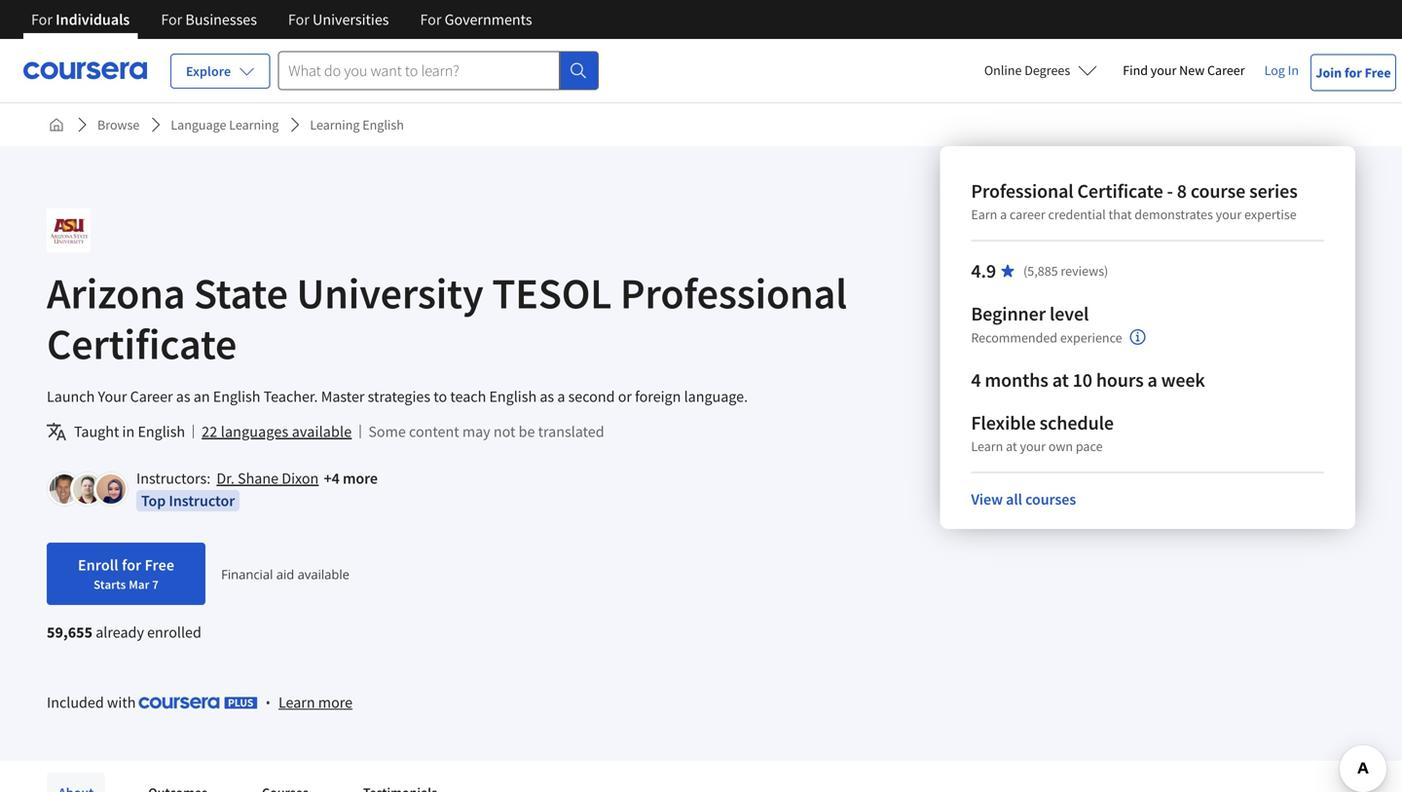 Task type: vqa. For each thing, say whether or not it's contained in the screenshot.
second as from the right
yes



Task type: locate. For each thing, give the bounding box(es) containing it.
0 vertical spatial more
[[343, 469, 378, 488]]

available inside button
[[292, 422, 352, 441]]

3 for from the left
[[288, 10, 310, 29]]

0 vertical spatial learn
[[972, 437, 1004, 455]]

for businesses
[[161, 10, 257, 29]]

0 horizontal spatial free
[[145, 555, 175, 575]]

individuals
[[56, 10, 130, 29]]

your down course
[[1216, 206, 1242, 223]]

certificate inside professional certificate - 8 course series earn a career credential that demonstrates your expertise
[[1078, 179, 1164, 203]]

4 for from the left
[[420, 10, 442, 29]]

0 vertical spatial certificate
[[1078, 179, 1164, 203]]

professional certificate - 8 course series earn a career credential that demonstrates your expertise
[[972, 179, 1298, 223]]

governments
[[445, 10, 533, 29]]

59,655
[[47, 623, 93, 642]]

english right an
[[213, 387, 261, 406]]

1 horizontal spatial for
[[1345, 64, 1363, 81]]

a left second
[[558, 387, 565, 406]]

(5,885 reviews)
[[1024, 262, 1109, 280]]

None search field
[[278, 51, 599, 90]]

your
[[1151, 61, 1177, 79], [1216, 206, 1242, 223], [1020, 437, 1046, 455]]

2 horizontal spatial your
[[1216, 206, 1242, 223]]

at
[[1053, 368, 1069, 392], [1006, 437, 1018, 455]]

1 vertical spatial certificate
[[47, 317, 237, 371]]

language
[[171, 116, 226, 133]]

1 vertical spatial professional
[[621, 266, 848, 320]]

included
[[47, 693, 104, 712]]

for right join
[[1345, 64, 1363, 81]]

new
[[1180, 61, 1205, 79]]

schedule
[[1040, 411, 1114, 435]]

as
[[176, 387, 191, 406], [540, 387, 554, 406]]

recommended
[[972, 329, 1058, 346]]

for for universities
[[288, 10, 310, 29]]

10
[[1073, 368, 1093, 392]]

for left businesses
[[161, 10, 182, 29]]

free for enroll
[[145, 555, 175, 575]]

free
[[1366, 64, 1392, 81], [145, 555, 175, 575]]

learn down 'flexible'
[[972, 437, 1004, 455]]

translated
[[538, 422, 605, 441]]

hours
[[1097, 368, 1144, 392]]

for for businesses
[[161, 10, 182, 29]]

1 vertical spatial at
[[1006, 437, 1018, 455]]

1 horizontal spatial your
[[1151, 61, 1177, 79]]

learn right •
[[279, 693, 315, 712]]

flexible
[[972, 411, 1036, 435]]

0 horizontal spatial learn
[[279, 693, 315, 712]]

available down master
[[292, 422, 352, 441]]

1 horizontal spatial free
[[1366, 64, 1392, 81]]

arizona state university image
[[47, 208, 91, 252]]

at left 10
[[1053, 368, 1069, 392]]

7
[[152, 577, 159, 592]]

1 horizontal spatial learn
[[972, 437, 1004, 455]]

0 vertical spatial at
[[1053, 368, 1069, 392]]

own
[[1049, 437, 1074, 455]]

0 vertical spatial career
[[1208, 61, 1246, 79]]

1 vertical spatial career
[[130, 387, 173, 406]]

available right aid
[[298, 565, 350, 583]]

2 as from the left
[[540, 387, 554, 406]]

0 vertical spatial professional
[[972, 179, 1074, 203]]

0 vertical spatial your
[[1151, 61, 1177, 79]]

english up not
[[490, 387, 537, 406]]

-
[[1168, 179, 1174, 203]]

certificate inside arizona state university tesol professional certificate
[[47, 317, 237, 371]]

0 vertical spatial for
[[1345, 64, 1363, 81]]

a right earn
[[1001, 206, 1008, 223]]

english
[[363, 116, 404, 133], [213, 387, 261, 406], [490, 387, 537, 406], [138, 422, 185, 441]]

learning
[[229, 116, 279, 133], [310, 116, 360, 133]]

find
[[1123, 61, 1149, 79]]

already
[[96, 623, 144, 642]]

your
[[98, 387, 127, 406]]

1 vertical spatial available
[[298, 565, 350, 583]]

professional
[[972, 179, 1074, 203], [621, 266, 848, 320]]

university
[[297, 266, 484, 320]]

for left individuals
[[31, 10, 53, 29]]

your inside professional certificate - 8 course series earn a career credential that demonstrates your expertise
[[1216, 206, 1242, 223]]

certificate up your
[[47, 317, 237, 371]]

professional inside professional certificate - 8 course series earn a career credential that demonstrates your expertise
[[972, 179, 1074, 203]]

instructors:
[[136, 469, 211, 488]]

for for join
[[1345, 64, 1363, 81]]

1 vertical spatial free
[[145, 555, 175, 575]]

1 horizontal spatial learning
[[310, 116, 360, 133]]

for left universities
[[288, 10, 310, 29]]

1 vertical spatial for
[[122, 555, 142, 575]]

join
[[1317, 64, 1343, 81]]

0 vertical spatial available
[[292, 422, 352, 441]]

english down what do you want to learn? text field
[[363, 116, 404, 133]]

or
[[618, 387, 632, 406]]

content
[[409, 422, 460, 441]]

certificate
[[1078, 179, 1164, 203], [47, 317, 237, 371]]

log
[[1265, 61, 1286, 79]]

22
[[202, 422, 218, 441]]

0 horizontal spatial certificate
[[47, 317, 237, 371]]

as left an
[[176, 387, 191, 406]]

course
[[1191, 179, 1246, 203]]

browse
[[97, 116, 140, 133]]

learning inside 'link'
[[229, 116, 279, 133]]

arizona
[[47, 266, 185, 320]]

that
[[1109, 206, 1133, 223]]

tesol
[[492, 266, 612, 320]]

coursera plus image
[[139, 697, 258, 709]]

1 vertical spatial more
[[318, 693, 353, 712]]

0 vertical spatial free
[[1366, 64, 1392, 81]]

at inside flexible schedule learn at your own pace
[[1006, 437, 1018, 455]]

0 horizontal spatial career
[[130, 387, 173, 406]]

beginner
[[972, 302, 1046, 326]]

0 horizontal spatial for
[[122, 555, 142, 575]]

1 vertical spatial your
[[1216, 206, 1242, 223]]

career right new
[[1208, 61, 1246, 79]]

taught
[[74, 422, 119, 441]]

career right your
[[130, 387, 173, 406]]

at down 'flexible'
[[1006, 437, 1018, 455]]

free right join
[[1366, 64, 1392, 81]]

your right 'find'
[[1151, 61, 1177, 79]]

more right •
[[318, 693, 353, 712]]

dixon
[[282, 469, 319, 488]]

as up translated
[[540, 387, 554, 406]]

+4 more button
[[324, 469, 378, 488]]

with
[[107, 693, 136, 712]]

free for join
[[1366, 64, 1392, 81]]

a
[[1001, 206, 1008, 223], [1148, 368, 1158, 392], [558, 387, 565, 406]]

professional inside arizona state university tesol professional certificate
[[621, 266, 848, 320]]

second
[[569, 387, 615, 406]]

universities
[[313, 10, 389, 29]]

for up what do you want to learn? text field
[[420, 10, 442, 29]]

2 vertical spatial your
[[1020, 437, 1046, 455]]

What do you want to learn? text field
[[278, 51, 560, 90]]

available for financial aid available
[[298, 565, 350, 583]]

0 horizontal spatial as
[[176, 387, 191, 406]]

language learning link
[[163, 107, 287, 142]]

free up 7
[[145, 555, 175, 575]]

22 languages available button
[[202, 420, 352, 443]]

1 horizontal spatial professional
[[972, 179, 1074, 203]]

your left own
[[1020, 437, 1046, 455]]

for inside enroll for free starts mar 7
[[122, 555, 142, 575]]

more right +4
[[343, 469, 378, 488]]

a left week
[[1148, 368, 1158, 392]]

dr. justin shewell image
[[73, 474, 102, 504]]

master
[[321, 387, 365, 406]]

1 horizontal spatial a
[[1001, 206, 1008, 223]]

more
[[343, 469, 378, 488], [318, 693, 353, 712]]

0 horizontal spatial professional
[[621, 266, 848, 320]]

for
[[31, 10, 53, 29], [161, 10, 182, 29], [288, 10, 310, 29], [420, 10, 442, 29]]

1 for from the left
[[31, 10, 53, 29]]

log in
[[1265, 61, 1300, 79]]

learning english link
[[302, 107, 412, 142]]

for universities
[[288, 10, 389, 29]]

1 horizontal spatial as
[[540, 387, 554, 406]]

online degrees
[[985, 61, 1071, 79]]

1 learning from the left
[[229, 116, 279, 133]]

2 for from the left
[[161, 10, 182, 29]]

learn more link
[[279, 691, 353, 714]]

• learn more
[[266, 693, 353, 712]]

0 horizontal spatial learning
[[229, 116, 279, 133]]

financial
[[221, 565, 273, 583]]

for up the mar
[[122, 555, 142, 575]]

4.9
[[972, 259, 997, 283]]

1 horizontal spatial certificate
[[1078, 179, 1164, 203]]

free inside enroll for free starts mar 7
[[145, 555, 175, 575]]

0 horizontal spatial your
[[1020, 437, 1046, 455]]

for for enroll
[[122, 555, 142, 575]]

certificate up "that"
[[1078, 179, 1164, 203]]

for
[[1345, 64, 1363, 81], [122, 555, 142, 575]]

1 horizontal spatial career
[[1208, 61, 1246, 79]]

explore button
[[170, 54, 270, 89]]

0 horizontal spatial at
[[1006, 437, 1018, 455]]



Task type: describe. For each thing, give the bounding box(es) containing it.
enrolled
[[147, 623, 202, 642]]

language learning
[[171, 116, 279, 133]]

arizona state university tesol professional certificate
[[47, 266, 848, 371]]

enroll
[[78, 555, 119, 575]]

coursera image
[[23, 55, 147, 86]]

week
[[1162, 368, 1206, 392]]

an
[[194, 387, 210, 406]]

some content may not be translated
[[369, 422, 605, 441]]

for governments
[[420, 10, 533, 29]]

dr. shane dixon image
[[50, 474, 79, 504]]

dr.
[[217, 469, 235, 488]]

emilia gracia image
[[96, 474, 126, 504]]

home image
[[49, 117, 64, 132]]

browse link
[[90, 107, 147, 142]]

languages
[[221, 422, 289, 441]]

in
[[122, 422, 135, 441]]

(5,885
[[1024, 262, 1059, 280]]

1 vertical spatial learn
[[279, 693, 315, 712]]

teach
[[450, 387, 486, 406]]

state
[[194, 266, 288, 320]]

teacher.
[[264, 387, 318, 406]]

launch
[[47, 387, 95, 406]]

not
[[494, 422, 516, 441]]

online degrees button
[[969, 49, 1114, 92]]

instructor
[[169, 491, 235, 511]]

included with
[[47, 693, 139, 712]]

taught in english
[[74, 422, 185, 441]]

english right "in"
[[138, 422, 185, 441]]

top
[[141, 491, 166, 511]]

in
[[1289, 61, 1300, 79]]

for for individuals
[[31, 10, 53, 29]]

financial aid available
[[221, 565, 350, 583]]

your inside flexible schedule learn at your own pace
[[1020, 437, 1046, 455]]

view all courses link
[[972, 490, 1077, 509]]

reviews)
[[1061, 262, 1109, 280]]

information about difficulty level pre-requisites. image
[[1131, 329, 1146, 345]]

series
[[1250, 179, 1298, 203]]

pace
[[1076, 437, 1103, 455]]

+4
[[324, 469, 340, 488]]

earn
[[972, 206, 998, 223]]

career inside find your new career link
[[1208, 61, 1246, 79]]

experience
[[1061, 329, 1123, 346]]

1 horizontal spatial at
[[1053, 368, 1069, 392]]

•
[[266, 693, 271, 712]]

aid
[[276, 565, 294, 583]]

1 as from the left
[[176, 387, 191, 406]]

a inside professional certificate - 8 course series earn a career credential that demonstrates your expertise
[[1001, 206, 1008, 223]]

degrees
[[1025, 61, 1071, 79]]

level
[[1050, 302, 1090, 326]]

all
[[1007, 490, 1023, 509]]

demonstrates
[[1135, 206, 1214, 223]]

view
[[972, 490, 1003, 509]]

language.
[[684, 387, 748, 406]]

financial aid available button
[[221, 565, 350, 583]]

flexible schedule learn at your own pace
[[972, 411, 1114, 455]]

0 horizontal spatial a
[[558, 387, 565, 406]]

credential
[[1049, 206, 1106, 223]]

enroll for free starts mar 7
[[78, 555, 175, 592]]

find your new career link
[[1114, 58, 1255, 83]]

be
[[519, 422, 535, 441]]

8
[[1178, 179, 1188, 203]]

log in link
[[1255, 58, 1309, 82]]

strategies
[[368, 387, 431, 406]]

find your new career
[[1123, 61, 1246, 79]]

59,655 already enrolled
[[47, 623, 202, 642]]

career
[[1010, 206, 1046, 223]]

4
[[972, 368, 982, 392]]

dr. shane dixon link
[[217, 469, 319, 488]]

4 months at 10 hours a week
[[972, 368, 1206, 392]]

for individuals
[[31, 10, 130, 29]]

view all courses
[[972, 490, 1077, 509]]

available for 22 languages available
[[292, 422, 352, 441]]

courses
[[1026, 490, 1077, 509]]

launch your career as an english teacher. master strategies to teach english as a second or foreign language.
[[47, 387, 748, 406]]

to
[[434, 387, 447, 406]]

22 languages available
[[202, 422, 352, 441]]

2 learning from the left
[[310, 116, 360, 133]]

shane
[[238, 469, 279, 488]]

2 horizontal spatial a
[[1148, 368, 1158, 392]]

learning english
[[310, 116, 404, 133]]

expertise
[[1245, 206, 1297, 223]]

learn inside flexible schedule learn at your own pace
[[972, 437, 1004, 455]]

foreign
[[635, 387, 681, 406]]

online
[[985, 61, 1022, 79]]

banner navigation
[[16, 0, 548, 39]]

months
[[985, 368, 1049, 392]]

some
[[369, 422, 406, 441]]

more inside instructors: dr. shane dixon +4 more top instructor
[[343, 469, 378, 488]]

for for governments
[[420, 10, 442, 29]]

recommended experience
[[972, 329, 1123, 346]]



